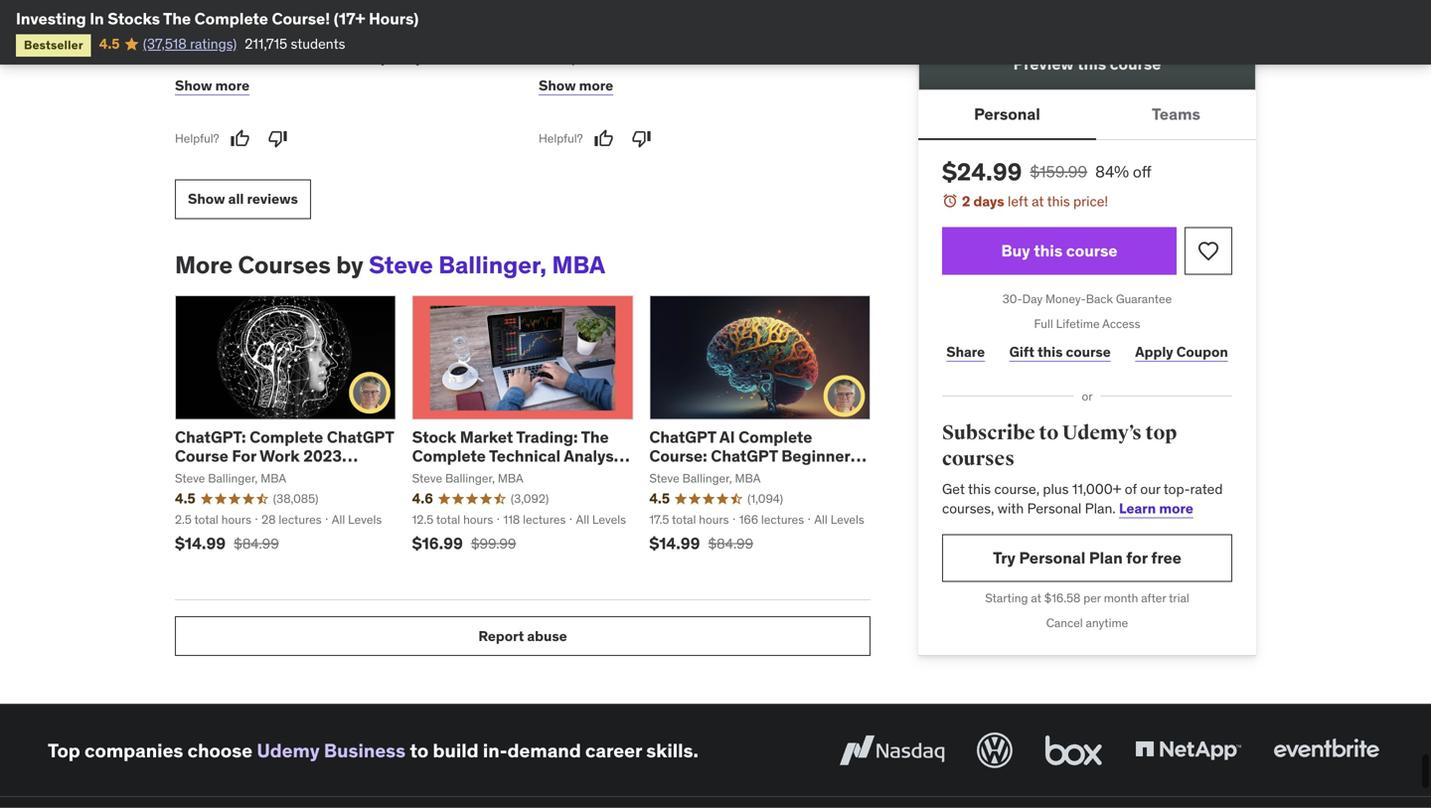Task type: describe. For each thing, give the bounding box(es) containing it.
learn more
[[1119, 500, 1194, 517]]

chatgpt ai complete course: chatgpt beginner- expert. chatgpt
[[649, 427, 857, 485]]

buy
[[1002, 241, 1031, 261]]

bestseller
[[24, 37, 83, 53]]

free
[[1152, 548, 1182, 568]]

analysis
[[564, 446, 627, 466]]

coupon
[[1177, 343, 1229, 361]]

steve for stock market trading: the complete technical analysis course
[[412, 471, 442, 486]]

mark review by jules as unhelpful image
[[268, 129, 288, 148]]

price!
[[1074, 192, 1109, 210]]

more for show more button for mark review by jules as helpful image on the left
[[215, 77, 250, 94]]

buy this course
[[1002, 241, 1118, 261]]

top
[[1146, 421, 1177, 445]]

abuse
[[527, 627, 567, 645]]

course,
[[995, 480, 1040, 498]]

investing in stocks the complete course! (17+ hours)
[[16, 8, 419, 29]]

all for chatgpt ai complete course: chatgpt beginner- expert. chatgpt
[[815, 512, 828, 527]]

reviews
[[247, 190, 298, 208]]

in-
[[483, 738, 508, 762]]

share
[[947, 343, 985, 361]]

hours for course
[[463, 512, 493, 527]]

2
[[962, 192, 971, 210]]

all levels for chatgpt ai complete course: chatgpt beginner- expert. chatgpt
[[815, 512, 865, 527]]

4.5 for chatgpt: complete chatgpt course for work 2023 (ethically)!
[[175, 490, 196, 508]]

this for gift
[[1038, 343, 1063, 361]]

30-day money-back guarantee full lifetime access
[[1003, 291, 1172, 332]]

38085 reviews element
[[273, 491, 319, 507]]

more for the mark review by emmanuel s. as helpful image's show more button
[[579, 77, 614, 94]]

buy this course button
[[942, 227, 1177, 275]]

this for preview
[[1078, 54, 1107, 74]]

mba for chatgpt ai complete course: chatgpt beginner- expert. chatgpt
[[735, 471, 761, 486]]

$84.99 for chatgpt
[[708, 535, 754, 553]]

211,715
[[245, 35, 287, 53]]

steve for chatgpt ai complete course: chatgpt beginner- expert. chatgpt
[[649, 471, 680, 486]]

steve right by
[[369, 250, 433, 280]]

chatgpt:
[[175, 427, 246, 447]]

market
[[460, 427, 513, 447]]

2.5 total hours
[[175, 512, 251, 527]]

netapp image
[[1131, 729, 1246, 773]]

show for show more button for mark review by jules as helpful image on the left
[[175, 77, 212, 94]]

steve ballinger, mba for (ethically)!
[[175, 471, 286, 486]]

choose
[[188, 738, 253, 762]]

wishlist image
[[1197, 239, 1221, 263]]

subscribe
[[942, 421, 1036, 445]]

1 vertical spatial to
[[410, 738, 429, 762]]

guarantee
[[1116, 291, 1172, 307]]

show more button for mark review by jules as helpful image on the left
[[175, 66, 250, 106]]

this for buy
[[1034, 241, 1063, 261]]

this for get
[[968, 480, 991, 498]]

gift this course
[[1010, 343, 1111, 361]]

or
[[1082, 389, 1093, 404]]

show more button for the mark review by emmanuel s. as helpful image
[[539, 66, 614, 106]]

chatgpt ai complete course: chatgpt beginner- expert. chatgpt link
[[649, 427, 867, 485]]

courses,
[[942, 500, 995, 517]]

211,715 students
[[245, 35, 345, 53]]

$14.99 for chatgpt: complete chatgpt course for work 2023 (ethically)!
[[175, 534, 226, 554]]

by
[[336, 250, 364, 280]]

complete inside 'stock market trading: the complete technical analysis course'
[[412, 446, 486, 466]]

all for chatgpt: complete chatgpt course for work 2023 (ethically)!
[[332, 512, 345, 527]]

2023
[[303, 446, 342, 466]]

$14.99 $84.99 for (ethically)!
[[175, 534, 279, 554]]

84%
[[1096, 162, 1129, 182]]

total for chatgpt
[[672, 512, 696, 527]]

trading:
[[516, 427, 578, 447]]

mark review by emmanuel s. as helpful image
[[594, 129, 614, 148]]

course inside 'stock market trading: the complete technical analysis course'
[[412, 465, 466, 485]]

stocks
[[108, 8, 160, 29]]

$24.99 $159.99 84% off
[[942, 157, 1152, 187]]

(3,092)
[[511, 491, 549, 507]]

show for show all reviews button
[[188, 190, 225, 208]]

eventbrite image
[[1270, 729, 1384, 773]]

$16.58
[[1045, 591, 1081, 606]]

17.5 total hours
[[649, 512, 729, 527]]

the for stocks
[[163, 8, 191, 29]]

rated
[[1191, 480, 1223, 498]]

business
[[324, 738, 406, 762]]

0 horizontal spatial 4.5
[[99, 35, 120, 53]]

get
[[942, 480, 965, 498]]

11,000+
[[1073, 480, 1122, 498]]

2 days left at this price!
[[962, 192, 1109, 210]]

plan.
[[1085, 500, 1116, 517]]

12.5
[[412, 512, 434, 527]]

try personal plan for free link
[[942, 534, 1233, 582]]

month
[[1104, 591, 1139, 606]]

total for (ethically)!
[[194, 512, 219, 527]]

day
[[1023, 291, 1043, 307]]

course for buy this course
[[1066, 241, 1118, 261]]

udemy's
[[1063, 421, 1142, 445]]

ballinger, for stock market trading: the complete technical analysis course
[[445, 471, 495, 486]]

preview this course button
[[919, 0, 1257, 91]]

levels for stock market trading: the complete technical analysis course
[[592, 512, 626, 527]]

show more for the mark review by emmanuel s. as helpful image's show more button
[[539, 77, 614, 94]]

for
[[1127, 548, 1148, 568]]

udemy
[[257, 738, 320, 762]]

report
[[479, 627, 524, 645]]

beginner-
[[782, 446, 857, 466]]

hours)
[[369, 8, 419, 29]]

with
[[998, 500, 1024, 517]]

investing
[[16, 8, 86, 29]]

(17+
[[334, 8, 365, 29]]

166
[[739, 512, 759, 527]]

3092 reviews element
[[511, 491, 549, 507]]

top companies choose udemy business to build in-demand career skills.
[[48, 738, 699, 762]]

mba for chatgpt: complete chatgpt course for work 2023 (ethically)!
[[261, 471, 286, 486]]

all levels for chatgpt: complete chatgpt course for work 2023 (ethically)!
[[332, 512, 382, 527]]

all
[[228, 190, 244, 208]]

top
[[48, 738, 80, 762]]

show for the mark review by emmanuel s. as helpful image's show more button
[[539, 77, 576, 94]]

(38,085)
[[273, 491, 319, 507]]

at inside "starting at $16.58 per month after trial cancel anytime"
[[1031, 591, 1042, 606]]

$14.99 for chatgpt ai complete course: chatgpt beginner- expert. chatgpt
[[649, 534, 700, 554]]

students
[[291, 35, 345, 53]]

demand
[[508, 738, 581, 762]]

stock market trading: the complete technical analysis course
[[412, 427, 627, 485]]

$14.99 $84.99 for chatgpt
[[649, 534, 754, 554]]

more
[[175, 250, 233, 280]]

build
[[433, 738, 479, 762]]

mba for stock market trading: the complete technical analysis course
[[498, 471, 524, 486]]

cancel
[[1047, 615, 1083, 631]]



Task type: vqa. For each thing, say whether or not it's contained in the screenshot.


Task type: locate. For each thing, give the bounding box(es) containing it.
hours for chatgpt
[[699, 512, 729, 527]]

$99.99
[[471, 535, 516, 553]]

at right left in the top right of the page
[[1032, 192, 1044, 210]]

course inside the chatgpt: complete chatgpt course for work 2023 (ethically)!
[[175, 446, 229, 466]]

1 lectures from the left
[[279, 512, 322, 527]]

plan
[[1089, 548, 1123, 568]]

1 horizontal spatial total
[[436, 512, 460, 527]]

1 total from the left
[[194, 512, 219, 527]]

show more up the mark review by emmanuel s. as helpful image
[[539, 77, 614, 94]]

2 horizontal spatial total
[[672, 512, 696, 527]]

chatgpt inside the chatgpt: complete chatgpt course for work 2023 (ethically)!
[[327, 427, 394, 447]]

steve up 2.5
[[175, 471, 205, 486]]

30-
[[1003, 291, 1023, 307]]

0 horizontal spatial levels
[[348, 512, 382, 527]]

4.5 up 17.5
[[649, 490, 670, 508]]

this inside gift this course link
[[1038, 343, 1063, 361]]

0 horizontal spatial lectures
[[279, 512, 322, 527]]

full
[[1034, 316, 1054, 332]]

lectures down 3092 reviews element
[[523, 512, 566, 527]]

to left udemy's
[[1039, 421, 1059, 445]]

helpful?
[[175, 131, 219, 146], [539, 131, 583, 146]]

levels left 17.5
[[592, 512, 626, 527]]

lectures for technical
[[523, 512, 566, 527]]

hours left 28
[[221, 512, 251, 527]]

steve ballinger, mba up 12.5 total hours
[[412, 471, 524, 486]]

steve ballinger, mba down course:
[[649, 471, 761, 486]]

mba
[[552, 250, 606, 280], [261, 471, 286, 486], [498, 471, 524, 486], [735, 471, 761, 486]]

all levels right 28 lectures
[[332, 512, 382, 527]]

0 horizontal spatial $14.99 $84.99
[[175, 534, 279, 554]]

show inside button
[[188, 190, 225, 208]]

0 vertical spatial course
[[1110, 54, 1162, 74]]

course
[[1110, 54, 1162, 74], [1066, 241, 1118, 261], [1066, 343, 1111, 361]]

1 $84.99 from the left
[[234, 535, 279, 553]]

this down "$159.99"
[[1047, 192, 1070, 210]]

lectures down 1094 reviews element
[[761, 512, 804, 527]]

2 horizontal spatial lectures
[[761, 512, 804, 527]]

0 horizontal spatial show more button
[[175, 66, 250, 106]]

hours up $16.99 $99.99
[[463, 512, 493, 527]]

more down ratings)
[[215, 77, 250, 94]]

3 levels from the left
[[831, 512, 865, 527]]

complete inside the chatgpt: complete chatgpt course for work 2023 (ethically)!
[[250, 427, 323, 447]]

subscribe to udemy's top courses
[[942, 421, 1177, 471]]

total right 12.5
[[436, 512, 460, 527]]

at left $16.58
[[1031, 591, 1042, 606]]

starting
[[985, 591, 1028, 606]]

steve down course:
[[649, 471, 680, 486]]

1 horizontal spatial hours
[[463, 512, 493, 527]]

0 vertical spatial to
[[1039, 421, 1059, 445]]

trial
[[1169, 591, 1190, 606]]

0 horizontal spatial the
[[163, 8, 191, 29]]

2 horizontal spatial all
[[815, 512, 828, 527]]

learn
[[1119, 500, 1156, 517]]

teams
[[1152, 104, 1201, 124]]

2 total from the left
[[436, 512, 460, 527]]

after
[[1142, 591, 1167, 606]]

2 hours from the left
[[463, 512, 493, 527]]

1 horizontal spatial levels
[[592, 512, 626, 527]]

days
[[974, 192, 1005, 210]]

0 horizontal spatial course
[[175, 446, 229, 466]]

steve ballinger, mba down for
[[175, 471, 286, 486]]

lectures for beginner-
[[761, 512, 804, 527]]

helpful? for mark review by jules as helpful image on the left
[[175, 131, 219, 146]]

166 lectures
[[739, 512, 804, 527]]

1 horizontal spatial course
[[412, 465, 466, 485]]

gift this course link
[[1005, 332, 1115, 372]]

1094 reviews element
[[748, 491, 783, 507]]

apply coupon
[[1136, 343, 1229, 361]]

1 all levels from the left
[[332, 512, 382, 527]]

the right 'trading:' at the bottom left
[[581, 427, 609, 447]]

personal
[[974, 104, 1041, 124], [1028, 500, 1082, 517], [1019, 548, 1086, 568]]

show more for show more button for mark review by jules as helpful image on the left
[[175, 77, 250, 94]]

all right 166 lectures
[[815, 512, 828, 527]]

mark review by jules as helpful image
[[230, 129, 250, 148]]

course for gift this course
[[1066, 343, 1111, 361]]

1 vertical spatial the
[[581, 427, 609, 447]]

all right 28 lectures
[[332, 512, 345, 527]]

1 horizontal spatial steve ballinger, mba
[[412, 471, 524, 486]]

helpful? left the mark review by emmanuel s. as helpful image
[[539, 131, 583, 146]]

$84.99 down 28
[[234, 535, 279, 553]]

lectures for work
[[279, 512, 322, 527]]

2 horizontal spatial hours
[[699, 512, 729, 527]]

$16.99
[[412, 534, 463, 554]]

nasdaq image
[[835, 729, 949, 773]]

steve ballinger, mba for course
[[412, 471, 524, 486]]

2 all from the left
[[576, 512, 590, 527]]

total for course
[[436, 512, 460, 527]]

2 horizontal spatial levels
[[831, 512, 865, 527]]

2 $84.99 from the left
[[708, 535, 754, 553]]

4.6
[[412, 490, 433, 508]]

$159.99
[[1030, 162, 1088, 182]]

course up 4.6
[[412, 465, 466, 485]]

volkswagen image
[[973, 729, 1017, 773]]

0 horizontal spatial all
[[332, 512, 345, 527]]

personal button
[[919, 91, 1096, 138]]

$14.99 down 17.5 total hours
[[649, 534, 700, 554]]

0 vertical spatial the
[[163, 8, 191, 29]]

1 horizontal spatial $14.99 $84.99
[[649, 534, 754, 554]]

course left for
[[175, 446, 229, 466]]

2 show more button from the left
[[539, 66, 614, 106]]

1 horizontal spatial all levels
[[576, 512, 626, 527]]

courses
[[238, 250, 331, 280]]

2 horizontal spatial steve ballinger, mba
[[649, 471, 761, 486]]

complete inside 'chatgpt ai complete course: chatgpt beginner- expert. chatgpt'
[[739, 427, 813, 447]]

2 horizontal spatial all levels
[[815, 512, 865, 527]]

more down top-
[[1160, 500, 1194, 517]]

1 show more from the left
[[175, 77, 250, 94]]

0 horizontal spatial $84.99
[[234, 535, 279, 553]]

levels
[[348, 512, 382, 527], [592, 512, 626, 527], [831, 512, 865, 527]]

$84.99 for (ethically)!
[[234, 535, 279, 553]]

personal up $16.58
[[1019, 548, 1086, 568]]

118 lectures
[[504, 512, 566, 527]]

personal down plus at right bottom
[[1028, 500, 1082, 517]]

1 $14.99 from the left
[[175, 534, 226, 554]]

tab list
[[919, 91, 1257, 140]]

total right 17.5
[[672, 512, 696, 527]]

0 horizontal spatial hours
[[221, 512, 251, 527]]

0 horizontal spatial helpful?
[[175, 131, 219, 146]]

expert.
[[649, 465, 704, 485]]

report abuse
[[479, 627, 567, 645]]

1 horizontal spatial helpful?
[[539, 131, 583, 146]]

3 steve ballinger, mba from the left
[[649, 471, 761, 486]]

show more down ratings)
[[175, 77, 250, 94]]

2 vertical spatial course
[[1066, 343, 1111, 361]]

118
[[504, 512, 520, 527]]

3 total from the left
[[672, 512, 696, 527]]

show all reviews button
[[175, 179, 311, 219]]

all levels for stock market trading: the complete technical analysis course
[[576, 512, 626, 527]]

hours for (ethically)!
[[221, 512, 251, 527]]

2 horizontal spatial more
[[1160, 500, 1194, 517]]

courses
[[942, 447, 1015, 471]]

anytime
[[1086, 615, 1129, 631]]

steve for chatgpt: complete chatgpt course for work 2023 (ethically)!
[[175, 471, 205, 486]]

this inside preview this course button
[[1078, 54, 1107, 74]]

levels left 12.5
[[348, 512, 382, 527]]

steve ballinger, mba
[[175, 471, 286, 486], [412, 471, 524, 486], [649, 471, 761, 486]]

show more button down ratings)
[[175, 66, 250, 106]]

1 horizontal spatial more
[[579, 77, 614, 94]]

all
[[332, 512, 345, 527], [576, 512, 590, 527], [815, 512, 828, 527]]

$14.99
[[175, 534, 226, 554], [649, 534, 700, 554]]

lectures down 38085 reviews element
[[279, 512, 322, 527]]

ballinger, for chatgpt: complete chatgpt course for work 2023 (ethically)!
[[208, 471, 258, 486]]

3 all from the left
[[815, 512, 828, 527]]

(1,094)
[[748, 491, 783, 507]]

17.5
[[649, 512, 669, 527]]

1 horizontal spatial show more
[[539, 77, 614, 94]]

the up (37,518
[[163, 8, 191, 29]]

4.5 down in
[[99, 35, 120, 53]]

total right 2.5
[[194, 512, 219, 527]]

back
[[1086, 291, 1113, 307]]

1 vertical spatial personal
[[1028, 500, 1082, 517]]

steve up 4.6
[[412, 471, 442, 486]]

to
[[1039, 421, 1059, 445], [410, 738, 429, 762]]

3 lectures from the left
[[761, 512, 804, 527]]

all levels left 17.5
[[576, 512, 626, 527]]

show all reviews
[[188, 190, 298, 208]]

this inside get this course, plus 11,000+ of our top-rated courses, with personal plan.
[[968, 480, 991, 498]]

the inside 'stock market trading: the complete technical analysis course'
[[581, 427, 609, 447]]

alarm image
[[942, 193, 958, 209]]

(ethically)!
[[175, 465, 255, 485]]

this right the gift
[[1038, 343, 1063, 361]]

2 vertical spatial personal
[[1019, 548, 1086, 568]]

this right preview on the top right of the page
[[1078, 54, 1107, 74]]

2 all levels from the left
[[576, 512, 626, 527]]

show
[[175, 77, 212, 94], [539, 77, 576, 94], [188, 190, 225, 208]]

left
[[1008, 192, 1029, 210]]

12.5 total hours
[[412, 512, 493, 527]]

all right 118 lectures at bottom
[[576, 512, 590, 527]]

plus
[[1043, 480, 1069, 498]]

lifetime
[[1056, 316, 1100, 332]]

3 all levels from the left
[[815, 512, 865, 527]]

levels down beginner-
[[831, 512, 865, 527]]

stock market trading: the complete technical analysis course link
[[412, 427, 630, 485]]

box image
[[1041, 729, 1107, 773]]

share button
[[942, 332, 990, 372]]

28
[[262, 512, 276, 527]]

1 horizontal spatial show more button
[[539, 66, 614, 106]]

personal inside get this course, plus 11,000+ of our top-rated courses, with personal plan.
[[1028, 500, 1082, 517]]

2 steve ballinger, mba from the left
[[412, 471, 524, 486]]

levels for chatgpt ai complete course: chatgpt beginner- expert. chatgpt
[[831, 512, 865, 527]]

the for trading:
[[581, 427, 609, 447]]

helpful? for the mark review by emmanuel s. as helpful image
[[539, 131, 583, 146]]

try personal plan for free
[[993, 548, 1182, 568]]

apply coupon button
[[1131, 332, 1233, 372]]

udemy business link
[[257, 738, 406, 762]]

1 show more button from the left
[[175, 66, 250, 106]]

total
[[194, 512, 219, 527], [436, 512, 460, 527], [672, 512, 696, 527]]

try
[[993, 548, 1016, 568]]

$84.99 down 166
[[708, 535, 754, 553]]

course
[[175, 446, 229, 466], [412, 465, 466, 485]]

1 horizontal spatial all
[[576, 512, 590, 527]]

1 horizontal spatial lectures
[[523, 512, 566, 527]]

mark review by emmanuel s. as unhelpful image
[[632, 129, 652, 148]]

steve ballinger, mba for chatgpt
[[649, 471, 761, 486]]

1 horizontal spatial $14.99
[[649, 534, 700, 554]]

personal inside button
[[974, 104, 1041, 124]]

0 horizontal spatial to
[[410, 738, 429, 762]]

teams button
[[1096, 91, 1257, 138]]

0 horizontal spatial steve ballinger, mba
[[175, 471, 286, 486]]

2 $14.99 $84.99 from the left
[[649, 534, 754, 554]]

course for preview this course
[[1110, 54, 1162, 74]]

ballinger, for chatgpt ai complete course: chatgpt beginner- expert. chatgpt
[[683, 471, 732, 486]]

more courses by steve ballinger, mba
[[175, 250, 606, 280]]

this
[[1078, 54, 1107, 74], [1047, 192, 1070, 210], [1034, 241, 1063, 261], [1038, 343, 1063, 361], [968, 480, 991, 498]]

2 show more from the left
[[539, 77, 614, 94]]

1 horizontal spatial $84.99
[[708, 535, 754, 553]]

steve ballinger, mba link
[[369, 250, 606, 280]]

more up the mark review by emmanuel s. as helpful image
[[579, 77, 614, 94]]

1 horizontal spatial 4.5
[[175, 490, 196, 508]]

off
[[1133, 162, 1152, 182]]

0 horizontal spatial all levels
[[332, 512, 382, 527]]

3 hours from the left
[[699, 512, 729, 527]]

preview this course
[[1014, 54, 1162, 74]]

preview
[[1014, 54, 1074, 74]]

2 levels from the left
[[592, 512, 626, 527]]

career
[[585, 738, 642, 762]]

course up back
[[1066, 241, 1118, 261]]

all levels down beginner-
[[815, 512, 865, 527]]

1 $14.99 $84.99 from the left
[[175, 534, 279, 554]]

money-
[[1046, 291, 1086, 307]]

0 horizontal spatial more
[[215, 77, 250, 94]]

in
[[90, 8, 104, 29]]

2.5
[[175, 512, 192, 527]]

levels for chatgpt: complete chatgpt course for work 2023 (ethically)!
[[348, 512, 382, 527]]

$14.99 down 2.5 total hours
[[175, 534, 226, 554]]

0 horizontal spatial show more
[[175, 77, 250, 94]]

$14.99 $84.99 down 17.5 total hours
[[649, 534, 754, 554]]

1 horizontal spatial to
[[1039, 421, 1059, 445]]

2 $14.99 from the left
[[649, 534, 700, 554]]

1 hours from the left
[[221, 512, 251, 527]]

1 all from the left
[[332, 512, 345, 527]]

show more button up the mark review by emmanuel s. as helpful image
[[539, 66, 614, 106]]

access
[[1103, 316, 1141, 332]]

to left build
[[410, 738, 429, 762]]

helpful? left mark review by jules as helpful image on the left
[[175, 131, 219, 146]]

0 vertical spatial at
[[1032, 192, 1044, 210]]

this inside buy this course button
[[1034, 241, 1063, 261]]

1 helpful? from the left
[[175, 131, 219, 146]]

$16.99 $99.99
[[412, 534, 516, 554]]

this right buy
[[1034, 241, 1063, 261]]

(37,518 ratings)
[[143, 35, 237, 53]]

4.5 for chatgpt ai complete course: chatgpt beginner- expert. chatgpt
[[649, 490, 670, 508]]

0 horizontal spatial $14.99
[[175, 534, 226, 554]]

2 helpful? from the left
[[539, 131, 583, 146]]

chatgpt: complete chatgpt course for work 2023 (ethically)!
[[175, 427, 394, 485]]

1 vertical spatial course
[[1066, 241, 1118, 261]]

all for stock market trading: the complete technical analysis course
[[576, 512, 590, 527]]

to inside the subscribe to udemy's top courses
[[1039, 421, 1059, 445]]

course up teams
[[1110, 54, 1162, 74]]

4.5 up 2.5
[[175, 490, 196, 508]]

0 horizontal spatial total
[[194, 512, 219, 527]]

1 levels from the left
[[348, 512, 382, 527]]

more
[[215, 77, 250, 94], [579, 77, 614, 94], [1160, 500, 1194, 517]]

$14.99 $84.99 down 2.5 total hours
[[175, 534, 279, 554]]

1 steve ballinger, mba from the left
[[175, 471, 286, 486]]

1 horizontal spatial the
[[581, 427, 609, 447]]

this up courses,
[[968, 480, 991, 498]]

2 lectures from the left
[[523, 512, 566, 527]]

starting at $16.58 per month after trial cancel anytime
[[985, 591, 1190, 631]]

get this course, plus 11,000+ of our top-rated courses, with personal plan.
[[942, 480, 1223, 517]]

ratings)
[[190, 35, 237, 53]]

0 vertical spatial personal
[[974, 104, 1041, 124]]

2 horizontal spatial 4.5
[[649, 490, 670, 508]]

personal down preview on the top right of the page
[[974, 104, 1041, 124]]

hours left 166
[[699, 512, 729, 527]]

$14.99 $84.99
[[175, 534, 279, 554], [649, 534, 754, 554]]

1 vertical spatial at
[[1031, 591, 1042, 606]]

tab list containing personal
[[919, 91, 1257, 140]]

course down lifetime at the right of page
[[1066, 343, 1111, 361]]



